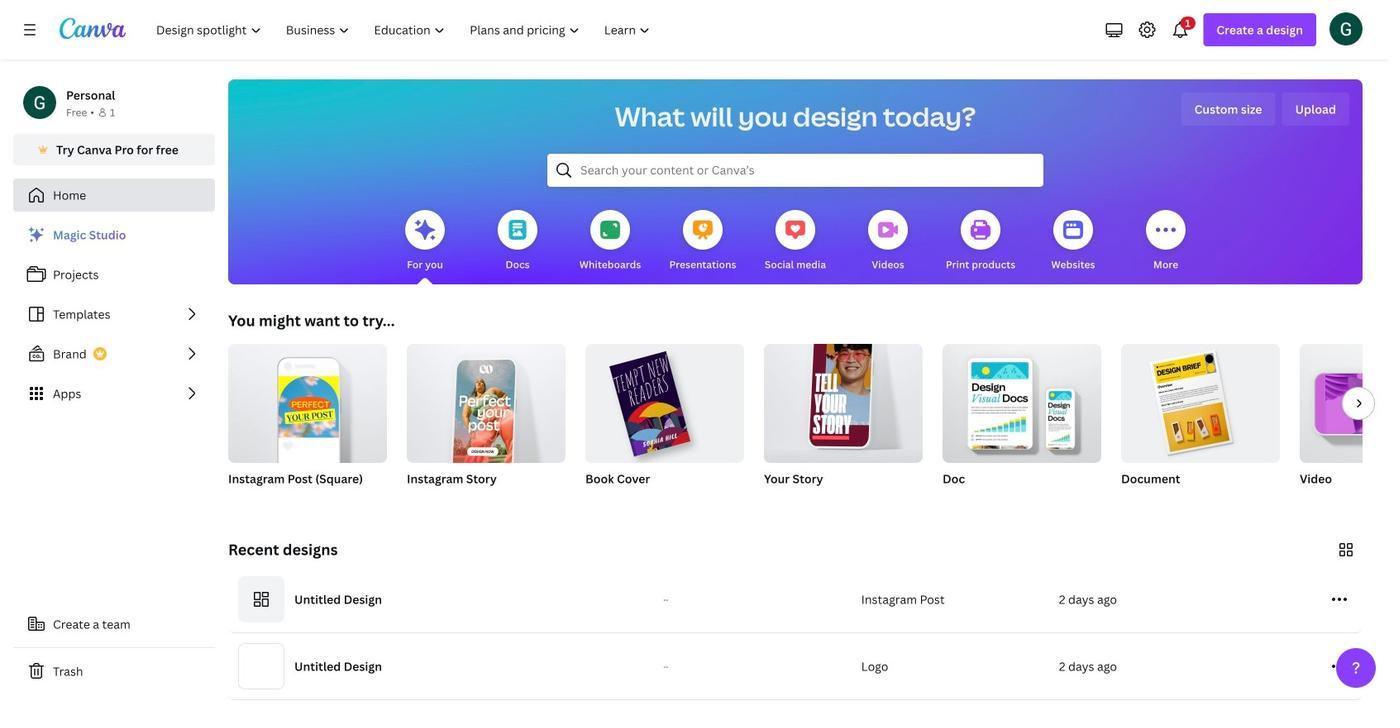 Task type: describe. For each thing, give the bounding box(es) containing it.
Search search field
[[581, 155, 1011, 186]]



Task type: vqa. For each thing, say whether or not it's contained in the screenshot.
Collaborate inside 'Invite everyone on your team to collaborate on designs with Canva for Teams.'
no



Task type: locate. For each thing, give the bounding box(es) containing it.
top level navigation element
[[146, 13, 664, 46]]

None search field
[[547, 154, 1044, 187]]

list
[[13, 218, 215, 410]]

greg robinson image
[[1330, 12, 1363, 45]]

group
[[764, 334, 923, 508], [764, 334, 923, 463], [228, 337, 387, 508], [228, 337, 387, 463], [407, 337, 566, 508], [407, 337, 566, 473], [585, 337, 744, 508], [585, 337, 744, 463], [943, 344, 1102, 508], [943, 344, 1102, 463], [1121, 344, 1280, 508], [1300, 344, 1389, 508]]



